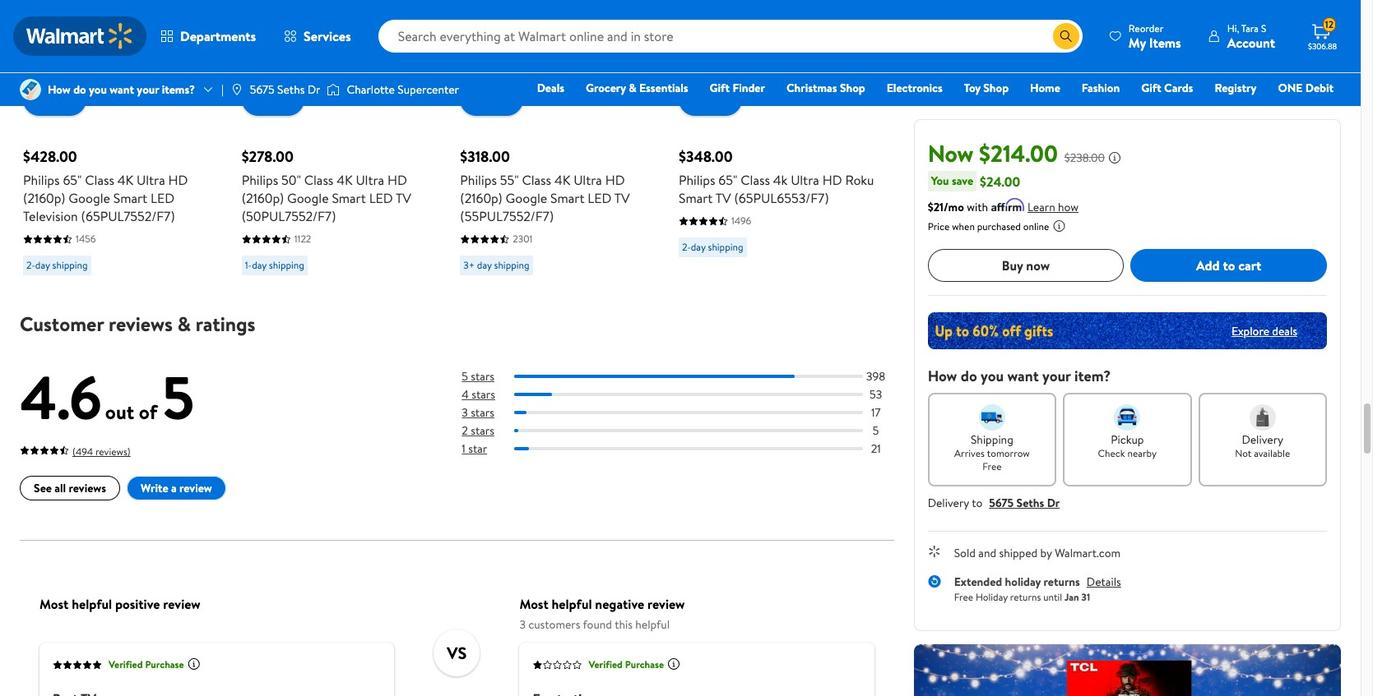 Task type: describe. For each thing, give the bounding box(es) containing it.
how do you want your item?
[[928, 366, 1111, 387]]

to for delivery
[[972, 495, 983, 512]]

 image for charlotte
[[327, 81, 340, 98]]

1 vertical spatial dr
[[1047, 495, 1060, 512]]

now
[[928, 137, 974, 169]]

 image for how
[[20, 79, 41, 100]]

tv for $278.00
[[396, 189, 411, 207]]

verified purchase for most helpful positive review
[[109, 659, 184, 673]]

day for $428.00
[[35, 258, 50, 272]]

0 horizontal spatial 5675
[[250, 81, 275, 98]]

add to cart image for $318.00
[[467, 90, 486, 110]]

most helpful positive review
[[40, 596, 201, 614]]

5 for 5 stars
[[462, 369, 468, 385]]

2 horizontal spatial helpful
[[635, 617, 670, 633]]

3 inside most helpful negative review 3 customers found this helpful
[[519, 617, 526, 633]]

by
[[1040, 545, 1052, 562]]

and
[[978, 545, 996, 562]]

review for most helpful negative review 3 customers found this helpful
[[647, 596, 685, 614]]

holiday
[[976, 590, 1008, 604]]

vs
[[447, 643, 467, 665]]

5 for 5
[[873, 423, 879, 440]]

gift finder
[[710, 80, 765, 96]]

1 horizontal spatial returns
[[1044, 574, 1080, 591]]

services
[[304, 27, 351, 45]]

charlotte supercenter
[[347, 81, 459, 98]]

0 horizontal spatial 5
[[162, 356, 194, 439]]

you for how do you want your item?
[[981, 366, 1004, 387]]

now
[[1026, 257, 1050, 275]]

0 horizontal spatial returns
[[1010, 590, 1041, 604]]

pickup check nearby
[[1098, 432, 1157, 461]]

add for $348.00
[[705, 91, 729, 109]]

4
[[462, 387, 469, 403]]

write
[[141, 481, 168, 497]]

available
[[1254, 447, 1290, 461]]

price when purchased online
[[928, 220, 1049, 234]]

progress bar for 5
[[514, 430, 863, 433]]

progress bar for 21
[[514, 448, 863, 451]]

purchase for most helpful negative review
[[625, 659, 664, 673]]

4k for $318.00
[[554, 171, 570, 189]]

gift for gift finder
[[710, 80, 730, 96]]

philips 55" class 4k ultra hd (2160p) google smart led tv (55pul7552/f7) image
[[460, 0, 613, 103]]

add button for $428.00
[[23, 83, 86, 116]]

shipped
[[999, 545, 1038, 562]]

save
[[952, 173, 973, 189]]

finder
[[732, 80, 765, 96]]

star
[[468, 441, 487, 458]]

walmart image
[[26, 23, 133, 49]]

gift cards
[[1141, 80, 1193, 96]]

2-day shipping for $348.00
[[682, 240, 743, 254]]

delivery for to
[[928, 495, 969, 512]]

progress bar for 398
[[514, 375, 863, 379]]

item?
[[1074, 366, 1111, 387]]

gift finder link
[[702, 79, 772, 97]]

purchase for most helpful positive review
[[145, 659, 184, 673]]

fashion link
[[1074, 79, 1127, 97]]

(2160p) for $278.00
[[242, 189, 284, 207]]

add for $318.00
[[486, 91, 510, 109]]

philips for $318.00
[[460, 171, 497, 189]]

1 star
[[462, 441, 487, 458]]

shop for christmas shop
[[840, 80, 865, 96]]

christmas
[[786, 80, 837, 96]]

a
[[171, 481, 177, 497]]

Search search field
[[378, 20, 1082, 53]]

google for $428.00
[[68, 189, 110, 207]]

add to cart image for $278.00
[[248, 90, 268, 110]]

walmart+
[[1284, 103, 1334, 119]]

ultra for $348.00
[[791, 171, 819, 189]]

hd for $428.00
[[168, 171, 188, 189]]

google for $278.00
[[287, 189, 329, 207]]

1 vertical spatial 5675
[[989, 495, 1014, 512]]

with
[[967, 199, 988, 216]]

buy now button
[[928, 249, 1124, 282]]

1 vertical spatial &
[[177, 310, 191, 338]]

progress bar for 53
[[514, 394, 863, 397]]

price
[[928, 220, 950, 234]]

philips 65" class 4k ultra hd (2160p) google smart led television (65pul7552/f7) image
[[23, 0, 176, 103]]

extended
[[954, 574, 1002, 591]]

2
[[462, 423, 468, 440]]

gift cards link
[[1134, 79, 1201, 97]]

review inside "write a review" 'link'
[[179, 481, 212, 497]]

(494 reviews)
[[72, 445, 131, 459]]

4k for $278.00
[[337, 171, 353, 189]]

class for $278.00
[[304, 171, 333, 189]]

sold and shipped by walmart.com
[[954, 545, 1121, 562]]

you for how do you want your items?
[[89, 81, 107, 98]]

$278.00
[[242, 147, 294, 167]]

(2160p) for $318.00
[[460, 189, 502, 207]]

details button
[[1087, 574, 1121, 591]]

shop for toy shop
[[983, 80, 1009, 96]]

found
[[583, 617, 612, 633]]

out
[[105, 398, 134, 426]]

tomorrow
[[987, 447, 1030, 461]]

deals
[[537, 80, 564, 96]]

3 stars
[[462, 405, 494, 422]]

4 stars
[[462, 387, 495, 403]]

ultra for $278.00
[[356, 171, 384, 189]]

customers
[[528, 617, 580, 633]]

50"
[[281, 171, 301, 189]]

5675 seths dr
[[250, 81, 320, 98]]

grocery & essentials
[[586, 80, 688, 96]]

reorder my items
[[1129, 21, 1181, 51]]

1-
[[245, 258, 252, 272]]

gift for gift cards
[[1141, 80, 1161, 96]]

my
[[1129, 33, 1146, 51]]

explore deals
[[1231, 323, 1297, 339]]

progress bar for 17
[[514, 412, 863, 415]]

philips for $428.00
[[23, 171, 60, 189]]

deals link
[[529, 79, 572, 97]]

affirm image
[[991, 198, 1024, 211]]

shipping for $318.00
[[494, 258, 529, 272]]

4.6
[[20, 356, 102, 439]]

s
[[1261, 21, 1266, 35]]

smart for $318.00
[[550, 189, 584, 207]]

customer reviews & ratings
[[20, 310, 255, 338]]

$238.00
[[1064, 150, 1105, 166]]

smart for $428.00
[[113, 189, 147, 207]]

one debit walmart+
[[1278, 80, 1334, 119]]

most for most helpful positive review
[[40, 596, 69, 614]]

cart
[[1238, 257, 1261, 275]]

1 vertical spatial seths
[[1016, 495, 1044, 512]]

$21/mo
[[928, 199, 964, 216]]

31
[[1081, 590, 1090, 604]]

 image for 5675
[[230, 83, 243, 96]]

up to sixty percent off deals. shop now. image
[[928, 313, 1327, 350]]

intent image for shipping image
[[979, 405, 1005, 431]]

4k for $428.00
[[117, 171, 133, 189]]

3+
[[463, 258, 475, 272]]

tara
[[1241, 21, 1259, 35]]

when
[[952, 220, 975, 234]]

Walmart Site-Wide search field
[[378, 20, 1082, 53]]

product group containing $318.00
[[460, 0, 656, 282]]

add inside "button"
[[1196, 257, 1220, 275]]

0 vertical spatial seths
[[277, 81, 305, 98]]

led for $428.00
[[151, 189, 174, 207]]

walmart+ link
[[1277, 102, 1341, 120]]

arrives
[[954, 447, 985, 461]]

of
[[139, 398, 157, 426]]

essentials
[[639, 80, 688, 96]]

toy shop
[[964, 80, 1009, 96]]

positive
[[115, 596, 160, 614]]

most for most helpful negative review 3 customers found this helpful
[[519, 596, 548, 614]]

television
[[23, 207, 78, 226]]

hd for $348.00
[[822, 171, 842, 189]]

0 horizontal spatial 3
[[462, 405, 468, 422]]

$214.00
[[979, 137, 1058, 169]]

verified purchase information image for most helpful positive review
[[187, 658, 200, 672]]

you save $24.00
[[931, 172, 1020, 190]]

details
[[1087, 574, 1121, 591]]

stars for 3 stars
[[471, 405, 494, 422]]

pickup
[[1111, 432, 1144, 448]]

cards
[[1164, 80, 1193, 96]]

extended holiday returns details free holiday returns until jan 31
[[954, 574, 1121, 604]]

ultra for $428.00
[[137, 171, 165, 189]]

explore
[[1231, 323, 1269, 339]]



Task type: vqa. For each thing, say whether or not it's contained in the screenshot.
THE 55" within $19.00 Mount-It! Low Profile TV Wall Mount Tilt Bracket for Flat Screens, Fits 32"-55" TVs, 77 lbs. Capacity
no



Task type: locate. For each thing, give the bounding box(es) containing it.
0 horizontal spatial tv
[[396, 189, 411, 207]]

3 tv from the left
[[716, 189, 731, 207]]

3 class from the left
[[522, 171, 551, 189]]

ratings
[[196, 310, 255, 338]]

1 horizontal spatial led
[[369, 189, 393, 207]]

shipping for $278.00
[[269, 258, 304, 272]]

led for $318.00
[[588, 189, 612, 207]]

2 add button from the left
[[242, 83, 305, 116]]

helpful for negative
[[552, 596, 592, 614]]

0 horizontal spatial you
[[89, 81, 107, 98]]

ultra inside $428.00 philips 65" class 4k ultra hd (2160p) google smart led television (65pul7552/f7)
[[137, 171, 165, 189]]

delivery down intent image for delivery
[[1242, 432, 1283, 448]]

how do you want your items?
[[48, 81, 195, 98]]

hd inside $318.00 philips 55" class 4k ultra hd (2160p) google smart led tv (55pul7552/f7)
[[605, 171, 625, 189]]

2 (2160p) from the left
[[242, 189, 284, 207]]

returns left 31
[[1044, 574, 1080, 591]]

verified purchase down this
[[589, 659, 664, 673]]

1 add button from the left
[[23, 83, 86, 116]]

1 vertical spatial do
[[961, 366, 977, 387]]

verified purchase information image
[[187, 658, 200, 672], [667, 658, 680, 672]]

1 horizontal spatial 4k
[[337, 171, 353, 189]]

add button right |
[[242, 83, 305, 116]]

most inside most helpful negative review 3 customers found this helpful
[[519, 596, 548, 614]]

0 horizontal spatial verified purchase information image
[[187, 658, 200, 672]]

0 horizontal spatial shop
[[840, 80, 865, 96]]

delivery for not
[[1242, 432, 1283, 448]]

4 progress bar from the top
[[514, 430, 863, 433]]

53
[[870, 387, 882, 403]]

3 product group from the left
[[460, 0, 656, 282]]

1 vertical spatial free
[[954, 590, 973, 604]]

1 horizontal spatial how
[[928, 366, 957, 387]]

2-day shipping down 1496
[[682, 240, 743, 254]]

you down walmart image
[[89, 81, 107, 98]]

smart down $348.00
[[679, 189, 713, 207]]

free inside shipping arrives tomorrow free
[[982, 460, 1002, 474]]

1 horizontal spatial want
[[1007, 366, 1039, 387]]

google up 1456
[[68, 189, 110, 207]]

learn more about strikethrough prices image
[[1108, 151, 1121, 165]]

next slide for highly rated list image
[[841, 0, 881, 36]]

0 horizontal spatial 2-
[[26, 258, 35, 272]]

1 horizontal spatial purchase
[[625, 659, 664, 673]]

reviews right the customer
[[109, 310, 173, 338]]

& inside grocery & essentials link
[[629, 80, 637, 96]]

0 horizontal spatial purchase
[[145, 659, 184, 673]]

tv for $318.00
[[614, 189, 630, 207]]

0 horizontal spatial &
[[177, 310, 191, 338]]

0 horizontal spatial 65"
[[63, 171, 82, 189]]

philips
[[23, 171, 60, 189], [242, 171, 278, 189], [460, 171, 497, 189], [679, 171, 715, 189]]

purchase down positive
[[145, 659, 184, 673]]

1 philips from the left
[[23, 171, 60, 189]]

hd inside $348.00 philips 65" class 4k ultra hd roku smart tv (65pul6553/f7)
[[822, 171, 842, 189]]

shop right toy
[[983, 80, 1009, 96]]

 image left charlotte
[[327, 81, 340, 98]]

smart right television
[[113, 189, 147, 207]]

philips 50" class 4k ultra hd (2160p) google smart led tv (50pul7552/f7) image
[[242, 0, 395, 103]]

review for most helpful positive review
[[163, 596, 201, 614]]

1 horizontal spatial shop
[[983, 80, 1009, 96]]

helpful left positive
[[72, 596, 112, 614]]

4k right 55"
[[554, 171, 570, 189]]

add to cart image right |
[[248, 90, 268, 110]]

1 verified from the left
[[109, 659, 143, 673]]

dr down services popup button
[[307, 81, 320, 98]]

led
[[151, 189, 174, 207], [369, 189, 393, 207], [588, 189, 612, 207]]

0 horizontal spatial add to cart image
[[30, 90, 49, 110]]

smart inside $348.00 philips 65" class 4k ultra hd roku smart tv (65pul6553/f7)
[[679, 189, 713, 207]]

1 horizontal spatial &
[[629, 80, 637, 96]]

philips down $348.00
[[679, 171, 715, 189]]

gift inside gift finder link
[[710, 80, 730, 96]]

class left 4k
[[741, 171, 770, 189]]

add to cart image up "$428.00"
[[30, 90, 49, 110]]

1 horizontal spatial free
[[982, 460, 1002, 474]]

5 progress bar from the top
[[514, 448, 863, 451]]

2-
[[682, 240, 691, 254], [26, 258, 35, 272]]

0 horizontal spatial verified
[[109, 659, 143, 673]]

0 vertical spatial delivery
[[1242, 432, 1283, 448]]

(2160p)
[[23, 189, 65, 207], [242, 189, 284, 207], [460, 189, 502, 207]]

do down walmart image
[[73, 81, 86, 98]]

1496
[[731, 214, 751, 228]]

1 horizontal spatial reviews
[[109, 310, 173, 338]]

2 class from the left
[[304, 171, 333, 189]]

0 horizontal spatial how
[[48, 81, 71, 98]]

how down walmart image
[[48, 81, 71, 98]]

5675 right |
[[250, 81, 275, 98]]

0 vertical spatial dr
[[307, 81, 320, 98]]

class inside '$278.00 philips 50" class 4k ultra hd (2160p) google smart led tv (50pul7552/f7)'
[[304, 171, 333, 189]]

verified purchase
[[109, 659, 184, 673], [589, 659, 664, 673]]

to left cart
[[1223, 257, 1235, 275]]

& left ratings
[[177, 310, 191, 338]]

progress bar
[[514, 375, 863, 379], [514, 394, 863, 397], [514, 412, 863, 415], [514, 430, 863, 433], [514, 448, 863, 451]]

led for $278.00
[[369, 189, 393, 207]]

stars for 4 stars
[[472, 387, 495, 403]]

5 down 17
[[873, 423, 879, 440]]

1 horizontal spatial 3
[[519, 617, 526, 633]]

philips 65" class 4k ultra hd roku smart tv (65pul6553/f7) image
[[679, 0, 832, 103]]

hd inside '$278.00 philips 50" class 4k ultra hd (2160p) google smart led tv (50pul7552/f7)'
[[387, 171, 407, 189]]

philips for $278.00
[[242, 171, 278, 189]]

led inside $318.00 philips 55" class 4k ultra hd (2160p) google smart led tv (55pul7552/f7)
[[588, 189, 612, 207]]

add
[[49, 91, 73, 109], [268, 91, 291, 109], [486, 91, 510, 109], [705, 91, 729, 109], [1196, 257, 1220, 275]]

class inside $428.00 philips 65" class 4k ultra hd (2160p) google smart led television (65pul7552/f7)
[[85, 171, 114, 189]]

how for how do you want your items?
[[48, 81, 71, 98]]

your for items?
[[137, 81, 159, 98]]

65"
[[63, 171, 82, 189], [718, 171, 737, 189]]

you up intent image for shipping
[[981, 366, 1004, 387]]

review inside most helpful negative review 3 customers found this helpful
[[647, 596, 685, 614]]

 image right |
[[230, 83, 243, 96]]

0 horizontal spatial seths
[[277, 81, 305, 98]]

philips down "$428.00"
[[23, 171, 60, 189]]

(2160p) down "$428.00"
[[23, 189, 65, 207]]

1 horizontal spatial  image
[[230, 83, 243, 96]]

add right |
[[268, 91, 291, 109]]

1 vertical spatial your
[[1042, 366, 1071, 387]]

2 smart from the left
[[332, 189, 366, 207]]

3 google from the left
[[506, 189, 547, 207]]

product group containing $278.00
[[242, 0, 437, 282]]

account
[[1227, 33, 1275, 51]]

smart for $278.00
[[332, 189, 366, 207]]

want left "item?"
[[1007, 366, 1039, 387]]

do
[[73, 81, 86, 98], [961, 366, 977, 387]]

add button
[[23, 83, 86, 116], [242, 83, 305, 116], [460, 83, 523, 116], [679, 83, 742, 116]]

(2160p) down $278.00
[[242, 189, 284, 207]]

walmart.com
[[1055, 545, 1121, 562]]

smart right 55"
[[550, 189, 584, 207]]

1 horizontal spatial verified purchase
[[589, 659, 664, 673]]

intent image for delivery image
[[1249, 405, 1276, 431]]

1 horizontal spatial dr
[[1047, 495, 1060, 512]]

0 vertical spatial to
[[1223, 257, 1235, 275]]

shipping
[[708, 240, 743, 254], [52, 258, 88, 272], [269, 258, 304, 272], [494, 258, 529, 272]]

0 horizontal spatial delivery
[[928, 495, 969, 512]]

2 hd from the left
[[387, 171, 407, 189]]

0 horizontal spatial led
[[151, 189, 174, 207]]

1 horizontal spatial most
[[519, 596, 548, 614]]

0 vertical spatial 2-
[[682, 240, 691, 254]]

0 horizontal spatial dr
[[307, 81, 320, 98]]

ultra right 50"
[[356, 171, 384, 189]]

gift inside the gift cards link
[[1141, 80, 1161, 96]]

1 tv from the left
[[396, 189, 411, 207]]

stars right 4
[[472, 387, 495, 403]]

2 google from the left
[[287, 189, 329, 207]]

add to cart
[[1196, 257, 1261, 275]]

2 horizontal spatial (2160p)
[[460, 189, 502, 207]]

add for $278.00
[[268, 91, 291, 109]]

purchased
[[977, 220, 1021, 234]]

(2160p) inside '$278.00 philips 50" class 4k ultra hd (2160p) google smart led tv (50pul7552/f7)'
[[242, 189, 284, 207]]

to for add
[[1223, 257, 1235, 275]]

add button up "$428.00"
[[23, 83, 86, 116]]

your left items?
[[137, 81, 159, 98]]

holiday
[[1005, 574, 1041, 591]]

verified for most helpful negative review
[[589, 659, 623, 673]]

add up "$428.00"
[[49, 91, 73, 109]]

1 horizontal spatial your
[[1042, 366, 1071, 387]]

2 4k from the left
[[337, 171, 353, 189]]

customer
[[20, 310, 104, 338]]

free inside extended holiday returns details free holiday returns until jan 31
[[954, 590, 973, 604]]

4 philips from the left
[[679, 171, 715, 189]]

0 horizontal spatial want
[[110, 81, 134, 98]]

(2160p) for $428.00
[[23, 189, 65, 207]]

0 vertical spatial &
[[629, 80, 637, 96]]

1 most from the left
[[40, 596, 69, 614]]

stars
[[471, 369, 494, 385], [472, 387, 495, 403], [471, 405, 494, 422], [471, 423, 494, 440]]

shipping for $348.00
[[708, 240, 743, 254]]

stars for 5 stars
[[471, 369, 494, 385]]

1 horizontal spatial to
[[1223, 257, 1235, 275]]

how for how do you want your item?
[[928, 366, 957, 387]]

shipping down 1122
[[269, 258, 304, 272]]

1 horizontal spatial 2-
[[682, 240, 691, 254]]

2 horizontal spatial 5
[[873, 423, 879, 440]]

1 4k from the left
[[117, 171, 133, 189]]

most helpful negative review 3 customers found this helpful
[[519, 596, 685, 633]]

1 progress bar from the top
[[514, 375, 863, 379]]

5675 seths dr button
[[989, 495, 1060, 512]]

stars for 2 stars
[[471, 423, 494, 440]]

2 65" from the left
[[718, 171, 737, 189]]

add to cart image left gift finder
[[685, 90, 705, 110]]

philips inside $428.00 philips 65" class 4k ultra hd (2160p) google smart led television (65pul7552/f7)
[[23, 171, 60, 189]]

free
[[982, 460, 1002, 474], [954, 590, 973, 604]]

add for $428.00
[[49, 91, 73, 109]]

do for how do you want your item?
[[961, 366, 977, 387]]

1 smart from the left
[[113, 189, 147, 207]]

0 horizontal spatial 4k
[[117, 171, 133, 189]]

3 4k from the left
[[554, 171, 570, 189]]

4k inside '$278.00 philips 50" class 4k ultra hd (2160p) google smart led tv (50pul7552/f7)'
[[337, 171, 353, 189]]

3 left customers
[[519, 617, 526, 633]]

0 vertical spatial 5675
[[250, 81, 275, 98]]

smart right 50"
[[332, 189, 366, 207]]

2-day shipping for $428.00
[[26, 258, 88, 272]]

1 add to cart image from the left
[[30, 90, 49, 110]]

christmas shop
[[786, 80, 865, 96]]

1 horizontal spatial 65"
[[718, 171, 737, 189]]

how right 398
[[928, 366, 957, 387]]

electronics link
[[879, 79, 950, 97]]

seths down services popup button
[[277, 81, 305, 98]]

1 horizontal spatial google
[[287, 189, 329, 207]]

65" for $428.00
[[63, 171, 82, 189]]

3
[[462, 405, 468, 422], [519, 617, 526, 633]]

verified for most helpful positive review
[[109, 659, 143, 673]]

1 horizontal spatial gift
[[1141, 80, 1161, 96]]

0 vertical spatial free
[[982, 460, 1002, 474]]

55"
[[500, 171, 519, 189]]

hd for $318.00
[[605, 171, 625, 189]]

0 horizontal spatial helpful
[[72, 596, 112, 614]]

returns
[[1044, 574, 1080, 591], [1010, 590, 1041, 604]]

toy
[[964, 80, 981, 96]]

1 horizontal spatial seths
[[1016, 495, 1044, 512]]

0 horizontal spatial 2-day shipping
[[26, 258, 88, 272]]

2-day shipping down 1456
[[26, 258, 88, 272]]

1 (2160p) from the left
[[23, 189, 65, 207]]

ultra inside $348.00 philips 65" class 4k ultra hd roku smart tv (65pul6553/f7)
[[791, 171, 819, 189]]

65" down "$428.00"
[[63, 171, 82, 189]]

philips inside '$278.00 philips 50" class 4k ultra hd (2160p) google smart led tv (50pul7552/f7)'
[[242, 171, 278, 189]]

add button up $348.00
[[679, 83, 742, 116]]

65" inside $428.00 philips 65" class 4k ultra hd (2160p) google smart led television (65pul7552/f7)
[[63, 171, 82, 189]]

1 horizontal spatial tv
[[614, 189, 630, 207]]

0 horizontal spatial google
[[68, 189, 110, 207]]

4k up the (65pul7552/f7)
[[117, 171, 133, 189]]

21
[[871, 441, 881, 458]]

class
[[85, 171, 114, 189], [304, 171, 333, 189], [522, 171, 551, 189], [741, 171, 770, 189]]

0 horizontal spatial do
[[73, 81, 86, 98]]

do up the shipping on the right
[[961, 366, 977, 387]]

class right 55"
[[522, 171, 551, 189]]

day for $348.00
[[691, 240, 706, 254]]

1 product group from the left
[[23, 0, 219, 282]]

1 horizontal spatial 5
[[462, 369, 468, 385]]

65" down $348.00
[[718, 171, 737, 189]]

review right negative
[[647, 596, 685, 614]]

hd
[[168, 171, 188, 189], [387, 171, 407, 189], [605, 171, 625, 189], [822, 171, 842, 189]]

product group containing $348.00
[[679, 0, 874, 282]]

$428.00 philips 65" class 4k ultra hd (2160p) google smart led television (65pul7552/f7)
[[23, 147, 188, 226]]

class up the (65pul7552/f7)
[[85, 171, 114, 189]]

2 horizontal spatial 4k
[[554, 171, 570, 189]]

 image up "$428.00"
[[20, 79, 41, 100]]

(2160p) inside $318.00 philips 55" class 4k ultra hd (2160p) google smart led tv (55pul7552/f7)
[[460, 189, 502, 207]]

0 horizontal spatial  image
[[20, 79, 41, 100]]

do for how do you want your items?
[[73, 81, 86, 98]]

add button for $348.00
[[679, 83, 742, 116]]

verified purchase for most helpful negative review
[[589, 659, 664, 673]]

1 vertical spatial how
[[928, 366, 957, 387]]

2301
[[513, 232, 533, 246]]

philips down $278.00
[[242, 171, 278, 189]]

4k inside $318.00 philips 55" class 4k ultra hd (2160p) google smart led tv (55pul7552/f7)
[[554, 171, 570, 189]]

home link
[[1023, 79, 1068, 97]]

class for $428.00
[[85, 171, 114, 189]]

shipping down 1456
[[52, 258, 88, 272]]

1 add to cart image from the left
[[248, 90, 268, 110]]

1 horizontal spatial do
[[961, 366, 977, 387]]

1
[[462, 441, 466, 458]]

0 vertical spatial your
[[137, 81, 159, 98]]

christmas shop link
[[779, 79, 873, 97]]

day for $278.00
[[252, 258, 267, 272]]

google inside '$278.00 philips 50" class 4k ultra hd (2160p) google smart led tv (50pul7552/f7)'
[[287, 189, 329, 207]]

$24.00
[[980, 172, 1020, 190]]

intent image for pickup image
[[1114, 405, 1140, 431]]

philips inside $318.00 philips 55" class 4k ultra hd (2160p) google smart led tv (55pul7552/f7)
[[460, 171, 497, 189]]

write a review link
[[127, 477, 226, 502]]

helpful up customers
[[552, 596, 592, 614]]

sold
[[954, 545, 976, 562]]

stars down 4 stars
[[471, 405, 494, 422]]

3 led from the left
[[588, 189, 612, 207]]

0 horizontal spatial most
[[40, 596, 69, 614]]

3 philips from the left
[[460, 171, 497, 189]]

1 vertical spatial reviews
[[69, 481, 106, 497]]

returns left until
[[1010, 590, 1041, 604]]

add left deals link
[[486, 91, 510, 109]]

1 horizontal spatial 2-day shipping
[[682, 240, 743, 254]]

verified down most helpful positive review
[[109, 659, 143, 673]]

1 verified purchase from the left
[[109, 659, 184, 673]]

(50pul7552/f7)
[[242, 207, 336, 226]]

1 horizontal spatial you
[[981, 366, 1004, 387]]

3+ day shipping
[[463, 258, 529, 272]]

1 vertical spatial 3
[[519, 617, 526, 633]]

google inside $318.00 philips 55" class 4k ultra hd (2160p) google smart led tv (55pul7552/f7)
[[506, 189, 547, 207]]

(2160p) down '$318.00'
[[460, 189, 502, 207]]

2 gift from the left
[[1141, 80, 1161, 96]]

want for item?
[[1007, 366, 1039, 387]]

class inside $348.00 philips 65" class 4k ultra hd roku smart tv (65pul6553/f7)
[[741, 171, 770, 189]]

3 ultra from the left
[[574, 171, 602, 189]]

|
[[221, 81, 224, 98]]

free down the shipping on the right
[[982, 460, 1002, 474]]

2 most from the left
[[519, 596, 548, 614]]

electronics
[[887, 80, 942, 96]]

to inside "button"
[[1223, 257, 1235, 275]]

to left 5675 seths dr button
[[972, 495, 983, 512]]

1 shop from the left
[[840, 80, 865, 96]]

1 vertical spatial you
[[981, 366, 1004, 387]]

want for items?
[[110, 81, 134, 98]]

philips inside $348.00 philips 65" class 4k ultra hd roku smart tv (65pul6553/f7)
[[679, 171, 715, 189]]

2 tv from the left
[[614, 189, 630, 207]]

2 product group from the left
[[242, 0, 437, 282]]

5 up 4
[[462, 369, 468, 385]]

delivery up the sold
[[928, 495, 969, 512]]

0 horizontal spatial add to cart image
[[248, 90, 268, 110]]

gift left finder
[[710, 80, 730, 96]]

1 google from the left
[[68, 189, 110, 207]]

google up 1122
[[287, 189, 329, 207]]

1 class from the left
[[85, 171, 114, 189]]

helpful for positive
[[72, 596, 112, 614]]

add to cart image
[[248, 90, 268, 110], [467, 90, 486, 110]]

3 add button from the left
[[460, 83, 523, 116]]

debit
[[1305, 80, 1334, 96]]

verified purchase down positive
[[109, 659, 184, 673]]

review right positive
[[163, 596, 201, 614]]

3 (2160p) from the left
[[460, 189, 502, 207]]

$318.00
[[460, 147, 510, 167]]

legal information image
[[1052, 220, 1066, 233]]

0 horizontal spatial free
[[954, 590, 973, 604]]

departments
[[180, 27, 256, 45]]

add button for $318.00
[[460, 83, 523, 116]]

add button up '$318.00'
[[460, 83, 523, 116]]

verified down "found"
[[589, 659, 623, 673]]

$21/mo with
[[928, 199, 988, 216]]

12
[[1325, 17, 1334, 31]]

3 up 2
[[462, 405, 468, 422]]

0 vertical spatial 2-day shipping
[[682, 240, 743, 254]]

you
[[89, 81, 107, 98], [981, 366, 1004, 387]]

hd inside $428.00 philips 65" class 4k ultra hd (2160p) google smart led television (65pul7552/f7)
[[168, 171, 188, 189]]

2 ultra from the left
[[356, 171, 384, 189]]

philips for $348.00
[[679, 171, 715, 189]]

2 verified purchase from the left
[[589, 659, 664, 673]]

ultra right 55"
[[574, 171, 602, 189]]

delivery to 5675 seths dr
[[928, 495, 1060, 512]]

ultra inside $318.00 philips 55" class 4k ultra hd (2160p) google smart led tv (55pul7552/f7)
[[574, 171, 602, 189]]

4 smart from the left
[[679, 189, 713, 207]]

1 vertical spatial to
[[972, 495, 983, 512]]

ultra up the (65pul7552/f7)
[[137, 171, 165, 189]]

3 smart from the left
[[550, 189, 584, 207]]

tv inside $348.00 philips 65" class 4k ultra hd roku smart tv (65pul6553/f7)
[[716, 189, 731, 207]]

ultra for $318.00
[[574, 171, 602, 189]]

& right grocery
[[629, 80, 637, 96]]

1 horizontal spatial delivery
[[1242, 432, 1283, 448]]

smart inside '$278.00 philips 50" class 4k ultra hd (2160p) google smart led tv (50pul7552/f7)'
[[332, 189, 366, 207]]

4 hd from the left
[[822, 171, 842, 189]]

reviews right all
[[69, 481, 106, 497]]

3 hd from the left
[[605, 171, 625, 189]]

2 horizontal spatial google
[[506, 189, 547, 207]]

product group containing $428.00
[[23, 0, 219, 282]]

smart inside $428.00 philips 65" class 4k ultra hd (2160p) google smart led television (65pul7552/f7)
[[113, 189, 147, 207]]

1 horizontal spatial verified
[[589, 659, 623, 673]]

1 vertical spatial want
[[1007, 366, 1039, 387]]

jan
[[1065, 590, 1079, 604]]

items
[[1149, 33, 1181, 51]]

65" inside $348.00 philips 65" class 4k ultra hd roku smart tv (65pul6553/f7)
[[718, 171, 737, 189]]

2 purchase from the left
[[625, 659, 664, 673]]

gift left cards in the right of the page
[[1141, 80, 1161, 96]]

want
[[110, 81, 134, 98], [1007, 366, 1039, 387]]

reviews)
[[95, 445, 131, 459]]

0 vertical spatial want
[[110, 81, 134, 98]]

review right a
[[179, 481, 212, 497]]

shop right christmas
[[840, 80, 865, 96]]

google
[[68, 189, 110, 207], [287, 189, 329, 207], [506, 189, 547, 207]]

class for $348.00
[[741, 171, 770, 189]]

0 vertical spatial you
[[89, 81, 107, 98]]

stars right 2
[[471, 423, 494, 440]]

1 horizontal spatial (2160p)
[[242, 189, 284, 207]]

add to cart image for $428.00
[[30, 90, 49, 110]]

(2160p) inside $428.00 philips 65" class 4k ultra hd (2160p) google smart led television (65pul7552/f7)
[[23, 189, 65, 207]]

1 vertical spatial 2-day shipping
[[26, 258, 88, 272]]

$278.00 philips 50" class 4k ultra hd (2160p) google smart led tv (50pul7552/f7)
[[242, 147, 411, 226]]

1 hd from the left
[[168, 171, 188, 189]]

see all reviews link
[[20, 477, 120, 502]]

1 gift from the left
[[710, 80, 730, 96]]

0 vertical spatial 3
[[462, 405, 468, 422]]

stars up 4 stars
[[471, 369, 494, 385]]

65" for $348.00
[[718, 171, 737, 189]]

search icon image
[[1059, 30, 1073, 43]]

1 ultra from the left
[[137, 171, 165, 189]]

3 progress bar from the top
[[514, 412, 863, 415]]

0 vertical spatial how
[[48, 81, 71, 98]]

not
[[1235, 447, 1252, 461]]

4 ultra from the left
[[791, 171, 819, 189]]

product group
[[23, 0, 219, 282], [242, 0, 437, 282], [460, 0, 656, 282], [679, 0, 874, 282]]

2 verified purchase information image from the left
[[667, 658, 680, 672]]

0 horizontal spatial verified purchase
[[109, 659, 184, 673]]

 image
[[20, 79, 41, 100], [327, 81, 340, 98], [230, 83, 243, 96]]

1122
[[294, 232, 311, 246]]

4k inside $428.00 philips 65" class 4k ultra hd (2160p) google smart led television (65pul7552/f7)
[[117, 171, 133, 189]]

most
[[40, 596, 69, 614], [519, 596, 548, 614]]

0 vertical spatial do
[[73, 81, 86, 98]]

1 horizontal spatial add to cart image
[[685, 90, 705, 110]]

how
[[1058, 199, 1079, 216]]

5675
[[250, 81, 275, 98], [989, 495, 1014, 512]]

reorder
[[1129, 21, 1163, 35]]

4 product group from the left
[[679, 0, 874, 282]]

led inside $428.00 philips 65" class 4k ultra hd (2160p) google smart led television (65pul7552/f7)
[[151, 189, 174, 207]]

1 vertical spatial 2-
[[26, 258, 35, 272]]

tv inside '$278.00 philips 50" class 4k ultra hd (2160p) google smart led tv (50pul7552/f7)'
[[396, 189, 411, 207]]

2 progress bar from the top
[[514, 394, 863, 397]]

5675 down the tomorrow
[[989, 495, 1014, 512]]

1 65" from the left
[[63, 171, 82, 189]]

2- for $428.00
[[26, 258, 35, 272]]

1 horizontal spatial helpful
[[552, 596, 592, 614]]

led inside '$278.00 philips 50" class 4k ultra hd (2160p) google smart led tv (50pul7552/f7)'
[[369, 189, 393, 207]]

delivery inside the delivery not available
[[1242, 432, 1283, 448]]

4k right 50"
[[337, 171, 353, 189]]

1 led from the left
[[151, 189, 174, 207]]

smart inside $318.00 philips 55" class 4k ultra hd (2160p) google smart led tv (55pul7552/f7)
[[550, 189, 584, 207]]

(55pul7552/f7)
[[460, 207, 554, 226]]

one
[[1278, 80, 1303, 96]]

ultra right 4k
[[791, 171, 819, 189]]

4 add button from the left
[[679, 83, 742, 116]]

2- for $348.00
[[682, 240, 691, 254]]

your for item?
[[1042, 366, 1071, 387]]

google inside $428.00 philips 65" class 4k ultra hd (2160p) google smart led television (65pul7552/f7)
[[68, 189, 110, 207]]

2 shop from the left
[[983, 80, 1009, 96]]

add button for $278.00
[[242, 83, 305, 116]]

shipping down 2301
[[494, 258, 529, 272]]

class inside $318.00 philips 55" class 4k ultra hd (2160p) google smart led tv (55pul7552/f7)
[[522, 171, 551, 189]]

add left cart
[[1196, 257, 1220, 275]]

(494
[[72, 445, 93, 459]]

1 horizontal spatial add to cart image
[[467, 90, 486, 110]]

0 vertical spatial reviews
[[109, 310, 173, 338]]

5 right of at the left of the page
[[162, 356, 194, 439]]

your left "item?"
[[1042, 366, 1071, 387]]

17
[[871, 405, 881, 422]]

google for $318.00
[[506, 189, 547, 207]]

hd for $278.00
[[387, 171, 407, 189]]

shipping for $428.00
[[52, 258, 88, 272]]

1 verified purchase information image from the left
[[187, 658, 200, 672]]

ultra inside '$278.00 philips 50" class 4k ultra hd (2160p) google smart led tv (50pul7552/f7)'
[[356, 171, 384, 189]]

(494 reviews) link
[[20, 442, 131, 460]]

4k
[[773, 171, 788, 189]]

day for $318.00
[[477, 258, 492, 272]]

2 add to cart image from the left
[[685, 90, 705, 110]]

1 vertical spatial delivery
[[928, 495, 969, 512]]

add left finder
[[705, 91, 729, 109]]

helpful right this
[[635, 617, 670, 633]]

tv inside $318.00 philips 55" class 4k ultra hd (2160p) google smart led tv (55pul7552/f7)
[[614, 189, 630, 207]]

philips down '$318.00'
[[460, 171, 497, 189]]

class for $318.00
[[522, 171, 551, 189]]

class right 50"
[[304, 171, 333, 189]]

2 philips from the left
[[242, 171, 278, 189]]

$318.00 philips 55" class 4k ultra hd (2160p) google smart led tv (55pul7552/f7)
[[460, 147, 630, 226]]

items?
[[162, 81, 195, 98]]

2 verified from the left
[[589, 659, 623, 673]]

verified purchase information image for most helpful negative review
[[667, 658, 680, 672]]

purchase down this
[[625, 659, 664, 673]]

add to cart image right supercenter
[[467, 90, 486, 110]]

add to cart image for $348.00
[[685, 90, 705, 110]]

4 class from the left
[[741, 171, 770, 189]]

add to cart image
[[30, 90, 49, 110], [685, 90, 705, 110]]

dr up by
[[1047, 495, 1060, 512]]

0 horizontal spatial (2160p)
[[23, 189, 65, 207]]

google up 2301
[[506, 189, 547, 207]]

1 purchase from the left
[[145, 659, 184, 673]]

free left holiday
[[954, 590, 973, 604]]

2 led from the left
[[369, 189, 393, 207]]

buy now
[[1002, 257, 1050, 275]]

grocery & essentials link
[[578, 79, 696, 97]]

2 add to cart image from the left
[[467, 90, 486, 110]]

1 horizontal spatial 5675
[[989, 495, 1014, 512]]

want left items?
[[110, 81, 134, 98]]

home
[[1030, 80, 1060, 96]]



